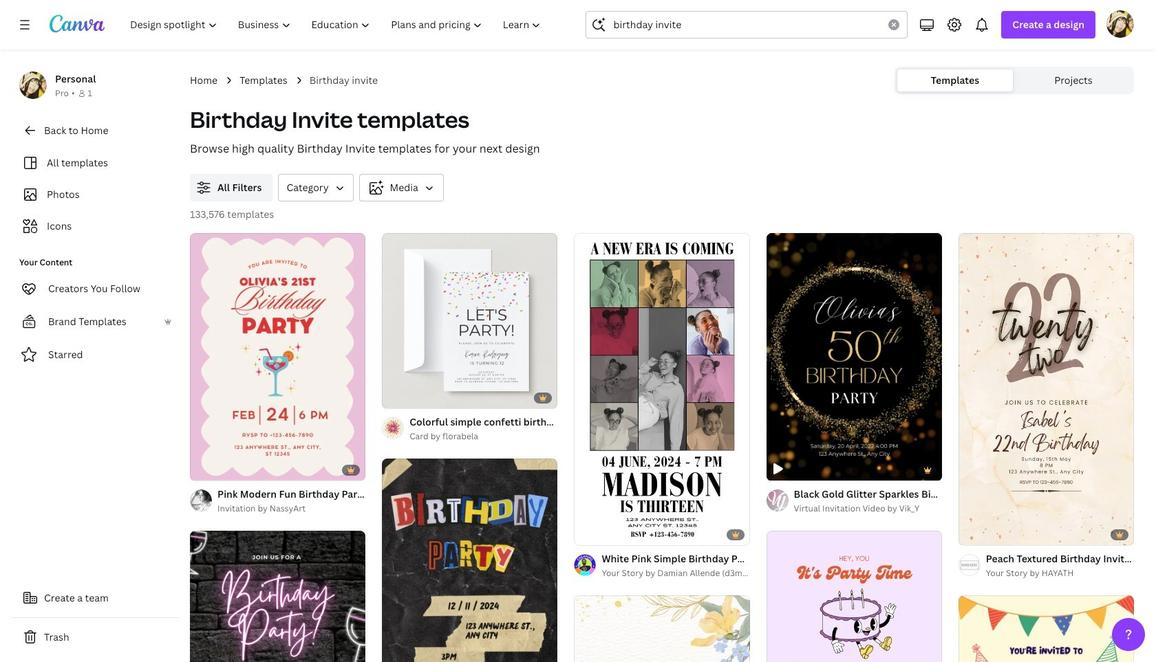 Task type: describe. For each thing, give the bounding box(es) containing it.
Search search field
[[614, 12, 880, 38]]

white pink simple birthday party invitation instagram story image
[[574, 233, 750, 546]]

peach textured birthday invitation instagram story image
[[959, 233, 1134, 546]]

pink modern fun birthday party invitation image
[[190, 233, 366, 481]]

stephanie aranda image
[[1107, 10, 1134, 38]]



Task type: locate. For each thing, give the bounding box(es) containing it.
vintage birthday party ransom letter  flyer image
[[382, 459, 558, 663]]

pink neon birthday party virtual invitation image
[[190, 531, 366, 663]]

cream festive birthday invitation image
[[959, 596, 1134, 663]]

purple & orange cute retro square birthday party invitation image
[[766, 531, 942, 663]]

green watercolor birthday party poster image
[[574, 596, 750, 663]]

None search field
[[586, 11, 908, 39]]

top level navigation element
[[121, 11, 553, 39]]

colorful simple confetti birthday invitation card image
[[382, 233, 558, 409]]



Task type: vqa. For each thing, say whether or not it's contained in the screenshot.
Colorful simple confetti birthday invitation card image in the left of the page
yes



